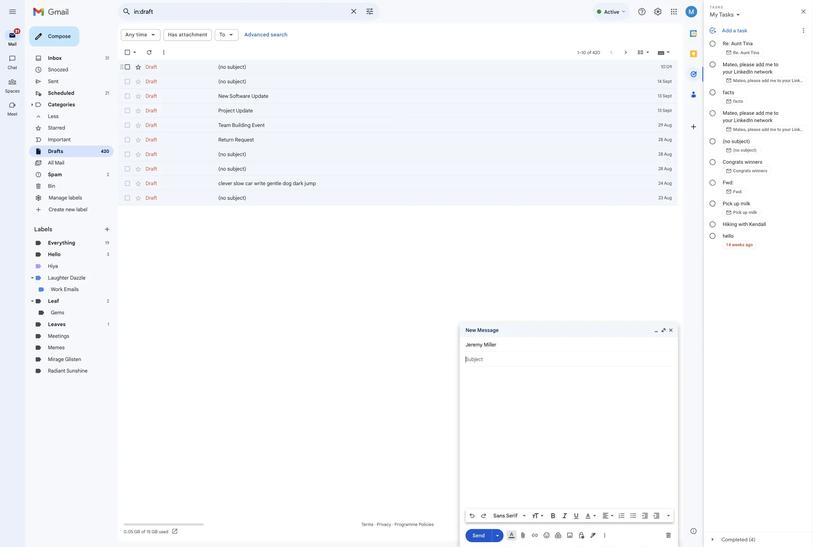 Task type: describe. For each thing, give the bounding box(es) containing it.
Message Body text field
[[518, 412, 748, 548]]

sept for project update
[[737, 120, 747, 126]]

gems
[[57, 344, 71, 351]]

new software update link
[[243, 103, 709, 111]]

bin link
[[53, 204, 62, 211]]

dog
[[314, 200, 324, 207]]

subject) for (no subject) link corresponding to 7th row from the bottom
[[253, 87, 274, 94]]

7 row from the top
[[131, 180, 754, 196]]

attachment
[[199, 35, 231, 42]]

3 row from the top
[[131, 99, 754, 115]]

laughter
[[53, 306, 77, 312]]

new
[[243, 103, 254, 110]]

29
[[732, 136, 737, 142]]

spaces heading
[[0, 98, 28, 104]]

new software update
[[243, 103, 298, 110]]

Subject field
[[518, 396, 748, 404]]

1 for 1 10 of 420
[[642, 55, 644, 61]]

1 10 of 420
[[642, 55, 667, 61]]

2 heading from the top
[[0, 124, 28, 130]]

laughter dazzle
[[53, 306, 95, 312]]

2 aug from the top
[[739, 152, 747, 158]]

create
[[54, 230, 72, 237]]

drafts
[[53, 165, 70, 172]]

(no subject) link for third row from the bottom of the main content containing draft
[[243, 168, 709, 176]]

spaces
[[6, 98, 22, 104]]

4 row from the top
[[131, 115, 754, 131]]

sept for new software update
[[737, 104, 747, 110]]

sept for (no subject)
[[737, 87, 747, 94]]

3 (no subject) from the top
[[243, 168, 274, 175]]

work emails
[[57, 318, 88, 325]]

sent
[[53, 87, 65, 94]]

31 inside the mail navigation
[[17, 32, 21, 37]]

starred
[[53, 139, 73, 146]]

emails
[[71, 318, 88, 325]]

draft for 8th row from the bottom of the main content containing draft
[[162, 71, 175, 78]]

team
[[243, 136, 257, 143]]

advanced
[[272, 35, 299, 42]]

spam
[[53, 191, 69, 198]]

support image
[[709, 8, 719, 18]]

3 (no from the top
[[243, 168, 251, 175]]

categories
[[53, 113, 84, 120]]

project update link
[[243, 119, 709, 127]]

work
[[57, 318, 70, 325]]

slow
[[260, 200, 271, 207]]

jump
[[339, 200, 351, 207]]

important
[[53, 152, 79, 159]]

has attachment button
[[182, 32, 236, 45]]

13 for new software update
[[731, 104, 736, 110]]

settings image
[[727, 8, 737, 18]]

clever slow car write gentle dog dark jump
[[243, 200, 351, 207]]

draft for second row from the bottom of the main content containing draft
[[162, 184, 175, 191]]

scheduled link
[[53, 100, 83, 107]]

building
[[258, 136, 279, 143]]

4 aug from the top
[[739, 185, 747, 191]]

leaf
[[53, 331, 66, 338]]

2 (no subject) from the top
[[243, 87, 274, 94]]

categories link
[[53, 113, 84, 120]]

14 sept
[[731, 87, 747, 94]]

subject) for second row from the bottom of the main content containing draft (no subject) link
[[253, 184, 274, 191]]

dark
[[326, 200, 337, 207]]

return
[[243, 152, 260, 159]]

sent link
[[53, 87, 65, 94]]

1 (no from the top
[[243, 71, 251, 78]]

pop out image
[[735, 364, 741, 370]]

2 for spam
[[119, 191, 121, 197]]

hiya
[[53, 293, 65, 300]]

meetings link
[[53, 370, 77, 377]]

8 row from the top
[[131, 196, 754, 212]]

older image
[[692, 54, 700, 62]]

24
[[732, 201, 737, 207]]

team building event link
[[243, 135, 709, 143]]

laughter dazzle link
[[53, 306, 95, 312]]

subject) for 8th row from the bottom of the main content containing draft (no subject) link
[[253, 71, 274, 78]]

draft for 7th row from the bottom
[[162, 87, 175, 94]]

1 heading from the top
[[0, 72, 28, 78]]

draft for third row from the bottom of the main content containing draft
[[162, 168, 175, 175]]

inbox
[[53, 61, 69, 68]]

10:09
[[735, 71, 747, 77]]

refresh image
[[162, 54, 170, 62]]

return request
[[243, 152, 282, 159]]

2 (no from the top
[[243, 87, 251, 94]]

to
[[244, 35, 251, 42]]

13 for project update
[[731, 120, 736, 126]]

event
[[280, 136, 294, 143]]

2 row from the top
[[131, 83, 754, 99]]

search
[[301, 35, 320, 42]]

5 row from the top
[[131, 147, 754, 163]]

starred link
[[53, 139, 73, 146]]

main content containing draft
[[131, 26, 760, 548]]

mail navigation
[[0, 26, 28, 548]]

spam link
[[53, 191, 69, 198]]

3
[[119, 280, 121, 286]]

advanced search
[[272, 35, 320, 42]]

all mail
[[53, 178, 72, 185]]

3 28 from the top
[[732, 185, 737, 191]]

search in emails image
[[134, 6, 148, 20]]

project update
[[243, 119, 281, 126]]

draft for 4th row from the bottom
[[162, 152, 175, 159]]

31 link
[[5, 31, 23, 45]]

gems link
[[57, 344, 71, 351]]

19
[[117, 267, 121, 273]]



Task type: vqa. For each thing, say whether or not it's contained in the screenshot.


Task type: locate. For each thing, give the bounding box(es) containing it.
1 (no subject) from the top
[[243, 71, 274, 78]]

6 draft from the top
[[162, 168, 175, 175]]

28 aug
[[732, 152, 747, 158], [732, 168, 747, 174], [732, 185, 747, 191]]

6 row from the top
[[131, 163, 754, 180]]

any time button
[[134, 32, 179, 45]]

everything
[[53, 267, 84, 274]]

less button
[[32, 123, 126, 136]]

0 vertical spatial 13
[[731, 104, 736, 110]]

31 up 21
[[117, 62, 121, 68]]

1 vertical spatial 13 sept
[[731, 120, 747, 126]]

(no subject) link for 7th row from the bottom
[[243, 87, 709, 95]]

2 vertical spatial 28
[[732, 185, 737, 191]]

1 vertical spatial 31
[[117, 62, 121, 68]]

request
[[261, 152, 282, 159]]

update
[[280, 103, 298, 110], [262, 119, 281, 126]]

less
[[53, 126, 65, 133]]

heading
[[0, 72, 28, 78], [0, 124, 28, 130]]

13 sept up 29 aug
[[731, 120, 747, 126]]

1 sept from the top
[[737, 87, 747, 94]]

1 inside main content
[[642, 55, 644, 61]]

hello
[[53, 280, 68, 287]]

minimise image
[[727, 364, 733, 370]]

1 13 sept from the top
[[731, 104, 747, 110]]

3 (no subject) link from the top
[[243, 168, 709, 176]]

4 (no subject) link from the top
[[243, 184, 709, 192]]

subject)
[[253, 71, 274, 78], [253, 87, 274, 94], [253, 168, 274, 175], [253, 184, 274, 191]]

write
[[283, 200, 295, 207]]

Search in emails search field
[[131, 3, 422, 23]]

compose button
[[32, 29, 88, 52]]

13 sept for new software update
[[731, 104, 747, 110]]

any
[[139, 35, 150, 42]]

1 28 aug from the top
[[732, 152, 747, 158]]

drafts link
[[53, 165, 70, 172]]

13 down 14
[[731, 104, 736, 110]]

1 for 1
[[120, 358, 121, 364]]

0 vertical spatial 28 aug
[[732, 152, 747, 158]]

1 vertical spatial heading
[[0, 124, 28, 130]]

car
[[273, 200, 281, 207]]

0 vertical spatial 13 sept
[[731, 104, 747, 110]]

5 draft from the top
[[162, 152, 175, 159]]

4 (no subject) from the top
[[243, 184, 274, 191]]

new
[[73, 230, 83, 237]]

aug inside row
[[739, 217, 747, 223]]

1 13 from the top
[[731, 104, 736, 110]]

0 vertical spatial 2
[[119, 191, 121, 197]]

1 vertical spatial 28 aug
[[732, 168, 747, 174]]

0 vertical spatial heading
[[0, 72, 28, 78]]

meetings
[[53, 370, 77, 377]]

select input tool image
[[741, 55, 745, 61]]

close image
[[743, 364, 749, 370]]

None checkbox
[[138, 70, 146, 78], [138, 87, 146, 95], [138, 151, 146, 159], [138, 168, 146, 176], [138, 184, 146, 192], [138, 216, 146, 224], [138, 70, 146, 78], [138, 87, 146, 95], [138, 151, 146, 159], [138, 168, 146, 176], [138, 184, 146, 192], [138, 216, 146, 224]]

1 vertical spatial 2
[[119, 332, 121, 338]]

3 aug from the top
[[739, 168, 747, 174]]

advanced search button
[[269, 32, 323, 46]]

snoozed link
[[53, 74, 76, 81]]

bin
[[53, 204, 62, 211]]

clear search image
[[385, 4, 401, 21]]

1 vertical spatial 28
[[732, 168, 737, 174]]

labels heading
[[38, 251, 115, 259]]

mail down 31 link
[[9, 46, 18, 52]]

13
[[731, 104, 736, 110], [731, 120, 736, 126]]

2 28 from the top
[[732, 168, 737, 174]]

420 inside main content
[[659, 55, 667, 61]]

everything link
[[53, 267, 84, 274]]

5 aug from the top
[[739, 201, 747, 207]]

28 aug for second row from the bottom of the main content containing draft
[[732, 185, 747, 191]]

3 sept from the top
[[737, 120, 747, 126]]

23 aug
[[732, 217, 747, 223]]

28 aug for 4th row from the bottom
[[732, 152, 747, 158]]

23
[[732, 217, 737, 223]]

mail inside heading
[[9, 46, 18, 52]]

1 horizontal spatial 1
[[642, 55, 644, 61]]

aug inside team building event 'row'
[[739, 136, 747, 142]]

0 horizontal spatial 1
[[120, 358, 121, 364]]

mail
[[9, 46, 18, 52], [61, 178, 72, 185]]

label
[[85, 230, 97, 237]]

update inside 'link'
[[280, 103, 298, 110]]

team building event
[[243, 136, 294, 143]]

any time
[[139, 35, 164, 42]]

2 13 sept from the top
[[731, 120, 747, 126]]

1 vertical spatial 13
[[731, 120, 736, 126]]

create new label
[[54, 230, 97, 237]]

0 vertical spatial update
[[280, 103, 298, 110]]

subject) for (no subject) link related to third row from the bottom of the main content containing draft
[[253, 168, 274, 175]]

inbox link
[[53, 61, 69, 68]]

420
[[659, 55, 667, 61], [112, 165, 121, 171]]

14
[[731, 87, 736, 94]]

13 sept for project update
[[731, 120, 747, 126]]

mail right all
[[61, 178, 72, 185]]

1 (no subject) link from the top
[[243, 70, 709, 78]]

13 sept down the 14 sept
[[731, 104, 747, 110]]

of
[[653, 55, 658, 61]]

24 aug
[[732, 201, 747, 207]]

1 draft from the top
[[162, 71, 175, 78]]

draft for 4th row from the top of the main content containing draft
[[162, 119, 175, 126]]

2 13 from the top
[[731, 120, 736, 126]]

31
[[17, 32, 21, 37], [117, 62, 121, 68]]

0 vertical spatial 420
[[659, 55, 667, 61]]

1 2 from the top
[[119, 191, 121, 197]]

0 horizontal spatial mail
[[9, 46, 18, 52]]

heading down spaces heading
[[0, 124, 28, 130]]

2 vertical spatial sept
[[737, 120, 747, 126]]

0 vertical spatial 31
[[17, 32, 21, 37]]

1 horizontal spatial 31
[[117, 62, 121, 68]]

7 draft from the top
[[162, 184, 175, 191]]

4 draft from the top
[[162, 119, 175, 126]]

mail heading
[[0, 46, 28, 53]]

2 2 from the top
[[119, 332, 121, 338]]

3 28 aug from the top
[[732, 185, 747, 191]]

leaves link
[[53, 357, 73, 364]]

has
[[187, 35, 197, 42]]

labels
[[38, 251, 58, 259]]

13 up 29
[[731, 120, 736, 126]]

3 draft from the top
[[162, 103, 175, 110]]

2
[[119, 191, 121, 197], [119, 332, 121, 338]]

more image
[[178, 54, 186, 62]]

1 aug from the top
[[739, 136, 747, 142]]

main menu image
[[9, 8, 19, 18]]

clever
[[243, 200, 258, 207]]

0 vertical spatial 1
[[642, 55, 644, 61]]

(no subject) link for 8th row from the bottom of the main content containing draft
[[243, 70, 709, 78]]

1 28 from the top
[[732, 152, 737, 158]]

update down new software update
[[262, 119, 281, 126]]

1 vertical spatial update
[[262, 119, 281, 126]]

scheduled
[[53, 100, 83, 107]]

23 aug row
[[131, 212, 754, 228]]

2 vertical spatial 28 aug
[[732, 185, 747, 191]]

draft for third row
[[162, 103, 175, 110]]

1 vertical spatial sept
[[737, 104, 747, 110]]

0 horizontal spatial 31
[[17, 32, 21, 37]]

0 vertical spatial sept
[[737, 87, 747, 94]]

row
[[131, 66, 754, 83], [131, 83, 754, 99], [131, 99, 754, 115], [131, 115, 754, 131], [131, 147, 754, 163], [131, 163, 754, 180], [131, 180, 754, 196], [131, 196, 754, 212]]

13 sept
[[731, 104, 747, 110], [731, 120, 747, 126]]

0 vertical spatial 28
[[732, 152, 737, 158]]

31 up mail heading
[[17, 32, 21, 37]]

compose
[[53, 37, 79, 44]]

tab list
[[760, 26, 783, 548]]

sept down the 14 sept
[[737, 104, 747, 110]]

2 subject) from the top
[[253, 87, 274, 94]]

10
[[647, 55, 652, 61]]

6 aug from the top
[[739, 217, 747, 223]]

sept up 29 aug
[[737, 120, 747, 126]]

time
[[152, 35, 164, 42]]

main content
[[131, 26, 760, 548]]

Search in emails text field
[[149, 9, 384, 17]]

4 (no from the top
[[243, 184, 251, 191]]

1 horizontal spatial mail
[[61, 178, 72, 185]]

create new label link
[[54, 230, 97, 237]]

None checkbox
[[138, 54, 146, 62], [138, 103, 146, 111], [138, 119, 146, 127], [138, 135, 146, 143], [138, 200, 146, 208], [138, 54, 146, 62], [138, 103, 146, 111], [138, 119, 146, 127], [138, 135, 146, 143], [138, 200, 146, 208]]

1 row from the top
[[131, 66, 754, 83]]

1
[[642, 55, 644, 61], [120, 358, 121, 364]]

has attachment
[[187, 35, 231, 42]]

heading up the spaces
[[0, 72, 28, 78]]

project
[[243, 119, 261, 126]]

1 subject) from the top
[[253, 71, 274, 78]]

dazzle
[[78, 306, 95, 312]]

1 vertical spatial 420
[[112, 165, 121, 171]]

dialog
[[511, 359, 754, 548]]

team building event row
[[131, 131, 754, 147]]

gentle
[[297, 200, 313, 207]]

8 draft from the top
[[162, 200, 175, 207]]

draft for first row from the bottom
[[162, 200, 175, 207]]

4 subject) from the top
[[253, 184, 274, 191]]

toggle split pane mode image
[[708, 54, 716, 62]]

3 subject) from the top
[[253, 168, 274, 175]]

28 aug for third row from the bottom of the main content containing draft
[[732, 168, 747, 174]]

1 vertical spatial mail
[[61, 178, 72, 185]]

work emails link
[[57, 318, 88, 325]]

hiya link
[[53, 293, 65, 300]]

0 horizontal spatial 420
[[112, 165, 121, 171]]

1 vertical spatial 1
[[120, 358, 121, 364]]

software
[[255, 103, 278, 110]]

2 for leaf
[[119, 332, 121, 338]]

2 28 aug from the top
[[732, 168, 747, 174]]

all mail link
[[53, 178, 72, 185]]

leaves
[[53, 357, 73, 364]]

2 sept from the top
[[737, 104, 747, 110]]

2 draft from the top
[[162, 87, 175, 94]]

to button
[[239, 32, 265, 45]]

29 aug
[[732, 136, 747, 142]]

2 (no subject) link from the top
[[243, 87, 709, 95]]

gmail image
[[36, 5, 81, 21]]

0 vertical spatial mail
[[9, 46, 18, 52]]

sept right 14
[[737, 87, 747, 94]]

1 horizontal spatial 420
[[659, 55, 667, 61]]

leaf link
[[53, 331, 66, 338]]

important link
[[53, 152, 79, 159]]

(no subject)
[[243, 71, 274, 78], [243, 87, 274, 94], [243, 168, 274, 175], [243, 184, 274, 191]]

(no subject) link
[[243, 70, 709, 78], [243, 87, 709, 95], [243, 168, 709, 176], [243, 184, 709, 192]]

(no subject) link for second row from the bottom of the main content containing draft
[[243, 184, 709, 192]]

all
[[53, 178, 60, 185]]

clever slow car write gentle dog dark jump link
[[243, 200, 709, 208]]

update right software at top
[[280, 103, 298, 110]]

sept
[[737, 87, 747, 94], [737, 104, 747, 110], [737, 120, 747, 126]]



